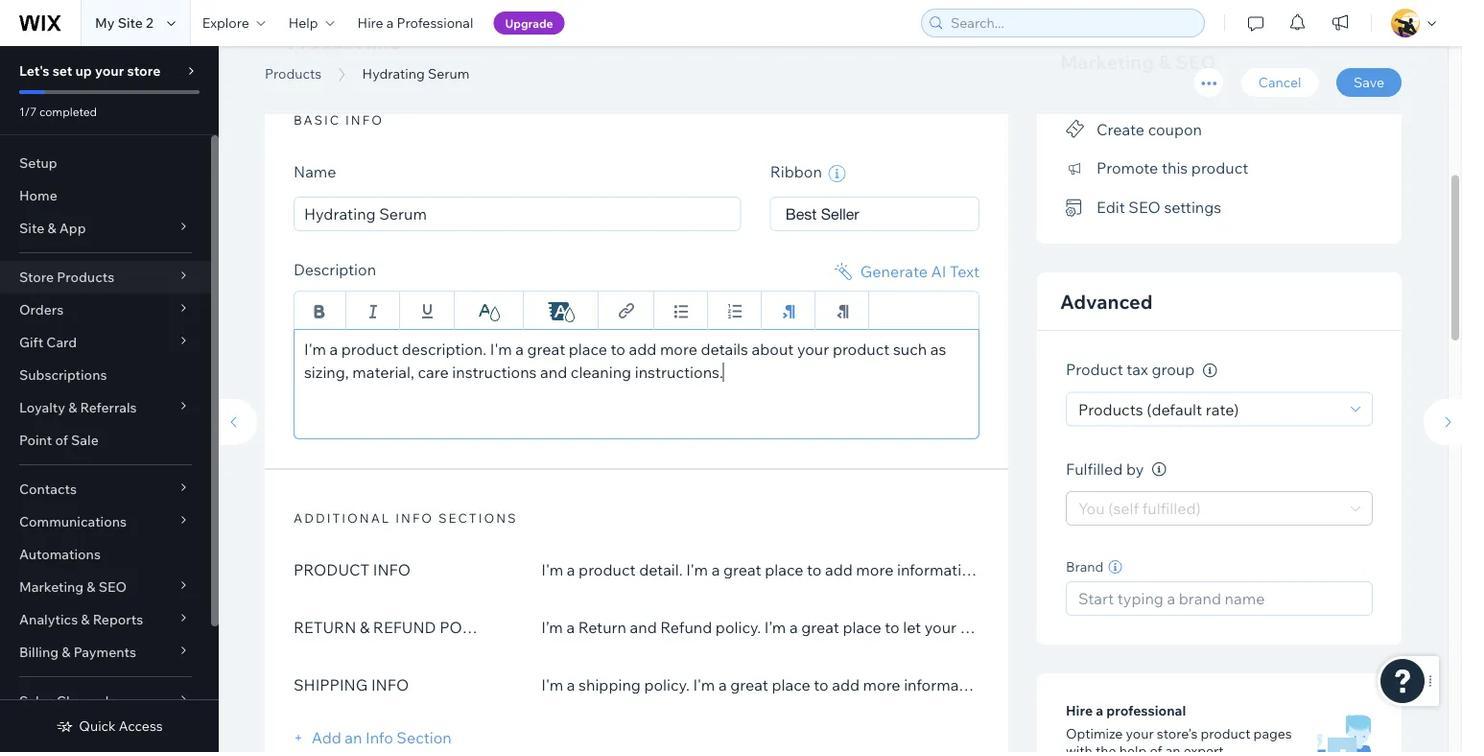 Task type: describe. For each thing, give the bounding box(es) containing it.
instructions.
[[635, 363, 724, 382]]

a left great
[[516, 340, 524, 359]]

1/7
[[19, 104, 37, 119]]

about
[[752, 340, 794, 359]]

fulfilled
[[1066, 459, 1123, 478]]

generate ai text button
[[832, 260, 980, 283]]

1/7 completed
[[19, 104, 97, 119]]

hydrating serum down hire a professional
[[265, 41, 547, 85]]

refund
[[373, 618, 436, 637]]

shipping info
[[294, 675, 409, 694]]

sidebar element
[[0, 46, 219, 753]]

product up material,
[[341, 340, 399, 359]]

store
[[19, 269, 54, 286]]

0 horizontal spatial an
[[345, 728, 362, 747]]

basic info
[[294, 112, 384, 127]]

by
[[1127, 459, 1144, 478]]

sections
[[439, 511, 518, 526]]

setup link
[[0, 147, 211, 179]]

sales
[[19, 693, 53, 710]]

quick
[[79, 718, 116, 735]]

tax
[[1127, 360, 1149, 379]]

save button
[[1337, 68, 1402, 97]]

cleaning
[[571, 363, 632, 382]]

best seller
[[786, 205, 860, 223]]

info for shipping info
[[371, 675, 409, 694]]

you
[[1079, 499, 1105, 518]]

brand
[[1066, 559, 1104, 575]]

hydrating serum down hire a professional "link"
[[362, 65, 470, 82]]

products for products (default rate)
[[1079, 400, 1144, 419]]

Search... field
[[945, 10, 1199, 36]]

name
[[294, 162, 336, 181]]

promote this product button
[[1066, 154, 1249, 181]]

ribbon
[[770, 162, 826, 181]]

& for loyalty & referrals 'popup button'
[[68, 399, 77, 416]]

0 vertical spatial site
[[118, 14, 143, 31]]

additional info sections
[[294, 511, 518, 526]]

the
[[1096, 743, 1117, 753]]

app
[[59, 220, 86, 237]]

info tooltip image for fulfilled)
[[1153, 463, 1167, 477]]

2 i'm from the left
[[490, 340, 512, 359]]

a for hire a professional
[[1096, 703, 1104, 719]]

this
[[1162, 159, 1189, 178]]

info for product info
[[373, 560, 411, 579]]

more
[[660, 340, 698, 359]]

an inside optimize your store's product pages with the help of an expert.
[[1166, 743, 1181, 753]]

professional
[[397, 14, 474, 31]]

rate)
[[1206, 400, 1240, 419]]

hire a professional
[[358, 14, 474, 31]]

as
[[931, 340, 947, 359]]

material,
[[353, 363, 415, 382]]

hire for hire a professional
[[358, 14, 384, 31]]

add an info section link
[[294, 728, 452, 747]]

point
[[19, 432, 52, 449]]

seo inside button
[[1129, 198, 1161, 217]]

such
[[894, 340, 927, 359]]

your inside optimize your store's product pages with the help of an expert.
[[1126, 726, 1154, 742]]

a for i'm a product description. i'm a great place to add more details about your product such as sizing, material, care instructions and cleaning instructions.
[[330, 340, 338, 359]]

channels
[[56, 693, 116, 710]]

create coupon
[[1097, 119, 1203, 138]]

create coupon button
[[1066, 115, 1203, 142]]

promote this product
[[1097, 159, 1249, 178]]

& for the billing & payments popup button
[[62, 644, 71, 661]]

edit seo settings button
[[1066, 193, 1222, 221]]

my
[[95, 14, 115, 31]]

expert.
[[1184, 743, 1228, 753]]

section
[[397, 728, 452, 747]]

billing
[[19, 644, 59, 661]]

return & refund policy
[[294, 618, 497, 637]]

home
[[19, 187, 57, 204]]

promote coupon image
[[1066, 120, 1086, 138]]

analytics & reports
[[19, 611, 143, 628]]

cancel button
[[1242, 68, 1319, 97]]

let's set up your store
[[19, 62, 161, 79]]

best
[[786, 205, 817, 223]]

great
[[527, 340, 566, 359]]

marketing inside 'hydrating serum' "form"
[[1061, 49, 1155, 73]]

instructions
[[452, 363, 537, 382]]

your inside sidebar element
[[95, 62, 124, 79]]

create
[[1097, 119, 1145, 138]]

hire a professional
[[1066, 703, 1187, 719]]

site inside popup button
[[19, 220, 44, 237]]

your inside i'm a product description. i'm a great place to add more details about your product such as sizing, material, care instructions and cleaning instructions.
[[798, 340, 830, 359]]

communications
[[19, 514, 127, 530]]

help
[[1120, 743, 1147, 753]]

reports
[[93, 611, 143, 628]]

product left 'such'
[[833, 340, 890, 359]]

(default
[[1147, 400, 1203, 419]]

orders
[[19, 301, 64, 318]]

with
[[1066, 743, 1093, 753]]

sales channels button
[[0, 685, 211, 718]]

hire a professional link
[[346, 0, 485, 46]]

hydrating up basic info
[[265, 41, 431, 85]]

store
[[127, 62, 161, 79]]

communications button
[[0, 506, 211, 538]]

sales channels
[[19, 693, 116, 710]]

info tooltip image for rate)
[[1203, 363, 1218, 378]]

shipping
[[294, 675, 368, 694]]

fulfilled by
[[1066, 459, 1144, 478]]

optimize your store's product pages with the help of an expert.
[[1066, 726, 1293, 753]]

marketing & seo inside marketing & seo popup button
[[19, 579, 127, 596]]

pages
[[1254, 726, 1293, 742]]

product inside button
[[1192, 159, 1249, 178]]



Task type: locate. For each thing, give the bounding box(es) containing it.
save
[[1354, 74, 1385, 91]]

seller
[[821, 205, 860, 223]]

info right the basic
[[346, 112, 384, 127]]

1 vertical spatial info
[[346, 112, 384, 127]]

seo up the reports
[[99, 579, 127, 596]]

site & app
[[19, 220, 86, 237]]

0 horizontal spatial hire
[[358, 14, 384, 31]]

0 vertical spatial marketing
[[1061, 49, 1155, 73]]

let's
[[19, 62, 49, 79]]

serum
[[438, 41, 547, 85], [428, 65, 470, 82]]

& right billing on the left of the page
[[62, 644, 71, 661]]

an left "info"
[[345, 728, 362, 747]]

products up the basic
[[265, 65, 322, 82]]

point of sale link
[[0, 424, 211, 457]]

marketing & seo inside 'hydrating serum' "form"
[[1061, 49, 1217, 73]]

info tooltip image
[[1203, 363, 1218, 378], [1153, 463, 1167, 477]]

0 horizontal spatial marketing
[[19, 579, 84, 596]]

hire inside "link"
[[358, 14, 384, 31]]

card
[[46, 334, 77, 351]]

2 horizontal spatial products
[[1079, 400, 1144, 419]]

marketing & seo up analytics & reports
[[19, 579, 127, 596]]

1 horizontal spatial marketing
[[1061, 49, 1155, 73]]

cancel
[[1259, 74, 1302, 91]]

an down store's
[[1166, 743, 1181, 753]]

& right loyalty
[[68, 399, 77, 416]]

store products button
[[0, 261, 211, 294]]

1 horizontal spatial seo
[[1129, 198, 1161, 217]]

0 horizontal spatial seo
[[99, 579, 127, 596]]

info up add an info section
[[371, 675, 409, 694]]

a up sizing, in the left of the page
[[330, 340, 338, 359]]

product up expert.
[[1201, 726, 1251, 742]]

info tooltip image right by
[[1153, 463, 1167, 477]]

product right this
[[1192, 159, 1249, 178]]

point of sale
[[19, 432, 99, 449]]

a
[[387, 14, 394, 31], [330, 340, 338, 359], [516, 340, 524, 359], [1096, 703, 1104, 719]]

1 horizontal spatial products
[[265, 65, 322, 82]]

sizing,
[[304, 363, 349, 382]]

0 vertical spatial of
[[55, 432, 68, 449]]

fulfilled)
[[1143, 499, 1201, 518]]

1 i'm from the left
[[304, 340, 326, 359]]

a up optimize
[[1096, 703, 1104, 719]]

store products
[[19, 269, 114, 286]]

2 vertical spatial info
[[396, 511, 434, 526]]

site left the 2
[[118, 14, 143, 31]]

& left the reports
[[81, 611, 90, 628]]

additional
[[294, 511, 391, 526]]

promote image
[[1066, 160, 1086, 177]]

0 vertical spatial info tooltip image
[[1203, 363, 1218, 378]]

a inside "link"
[[387, 14, 394, 31]]

group
[[1152, 360, 1195, 379]]

setup
[[19, 155, 57, 171]]

product left "tax"
[[1066, 360, 1124, 379]]

loyalty & referrals
[[19, 399, 137, 416]]

product inside optimize your store's product pages with the help of an expert.
[[1201, 726, 1251, 742]]

products link
[[255, 64, 331, 84]]

product for product info
[[288, 30, 362, 54]]

orders button
[[0, 294, 211, 326]]

1 vertical spatial of
[[1150, 743, 1163, 753]]

site & app button
[[0, 212, 211, 245]]

& up coupon
[[1159, 49, 1172, 73]]

optimize
[[1066, 726, 1123, 742]]

marketing inside popup button
[[19, 579, 84, 596]]

generate ai text
[[861, 262, 980, 281]]

product info
[[294, 560, 411, 579]]

info for product
[[366, 30, 402, 54]]

0 horizontal spatial marketing & seo
[[19, 579, 127, 596]]

2 vertical spatial products
[[1079, 400, 1144, 419]]

your up the help
[[1126, 726, 1154, 742]]

seo settings image
[[1066, 199, 1086, 216]]

false text field
[[294, 329, 980, 440]]

product up products link
[[288, 30, 362, 54]]

info for additional
[[396, 511, 434, 526]]

0 vertical spatial marketing & seo
[[1061, 49, 1217, 73]]

info down additional info sections
[[373, 560, 411, 579]]

hydrating serum
[[265, 41, 547, 85], [362, 65, 470, 82]]

& for analytics & reports popup button
[[81, 611, 90, 628]]

& for site & app popup button
[[47, 220, 56, 237]]

2 horizontal spatial your
[[1126, 726, 1154, 742]]

0 horizontal spatial products
[[57, 269, 114, 286]]

to
[[611, 340, 626, 359]]

seo right edit
[[1129, 198, 1161, 217]]

marketing
[[1061, 49, 1155, 73], [19, 579, 84, 596]]

hydrating down hire a professional "link"
[[362, 65, 425, 82]]

of inside sidebar element
[[55, 432, 68, 449]]

a left professional
[[387, 14, 394, 31]]

0 horizontal spatial product
[[288, 30, 362, 54]]

help button
[[277, 0, 346, 46]]

payments
[[74, 644, 136, 661]]

my site 2
[[95, 14, 153, 31]]

1 vertical spatial marketing
[[19, 579, 84, 596]]

1 vertical spatial info tooltip image
[[1153, 463, 1167, 477]]

info
[[366, 728, 393, 747]]

0 vertical spatial product
[[288, 30, 362, 54]]

sale
[[71, 432, 99, 449]]

description
[[294, 260, 376, 279]]

add an info section
[[308, 728, 452, 747]]

1 vertical spatial seo
[[1129, 198, 1161, 217]]

i'm up sizing, in the left of the page
[[304, 340, 326, 359]]

0 horizontal spatial i'm
[[304, 340, 326, 359]]

product
[[1192, 159, 1249, 178], [341, 340, 399, 359], [833, 340, 890, 359], [1201, 726, 1251, 742]]

analytics & reports button
[[0, 604, 211, 636]]

products for products
[[265, 65, 322, 82]]

settings
[[1165, 198, 1222, 217]]

1 horizontal spatial marketing & seo
[[1061, 49, 1217, 73]]

Add a product name text field
[[294, 197, 742, 231]]

0 vertical spatial info
[[373, 560, 411, 579]]

contacts
[[19, 481, 77, 498]]

1 horizontal spatial i'm
[[490, 340, 512, 359]]

automations
[[19, 546, 101, 563]]

info for basic
[[346, 112, 384, 127]]

Start typing a brand name field
[[1073, 583, 1367, 615]]

marketing down search... field
[[1061, 49, 1155, 73]]

promote
[[1097, 159, 1159, 178]]

billing & payments
[[19, 644, 136, 661]]

basic
[[294, 112, 341, 127]]

0 horizontal spatial site
[[19, 220, 44, 237]]

products (default rate)
[[1079, 400, 1240, 419]]

products down product tax group at the right of the page
[[1079, 400, 1144, 419]]

2 vertical spatial seo
[[99, 579, 127, 596]]

your right the "up"
[[95, 62, 124, 79]]

of
[[55, 432, 68, 449], [1150, 743, 1163, 753]]

up
[[75, 62, 92, 79]]

1 vertical spatial hire
[[1066, 703, 1093, 719]]

2 vertical spatial your
[[1126, 726, 1154, 742]]

billing & payments button
[[0, 636, 211, 669]]

info left sections
[[396, 511, 434, 526]]

& up analytics & reports
[[87, 579, 96, 596]]

marketing up analytics
[[19, 579, 84, 596]]

analytics
[[19, 611, 78, 628]]

& inside popup button
[[62, 644, 71, 661]]

& for marketing & seo popup button
[[87, 579, 96, 596]]

0 vertical spatial products
[[265, 65, 322, 82]]

1 horizontal spatial site
[[118, 14, 143, 31]]

advanced
[[1061, 289, 1153, 313]]

i'm up instructions
[[490, 340, 512, 359]]

marketing & seo up create coupon "button"
[[1061, 49, 1217, 73]]

completed
[[39, 104, 97, 119]]

product info
[[288, 30, 402, 54]]

professional
[[1107, 703, 1187, 719]]

and
[[540, 363, 568, 382]]

contacts button
[[0, 473, 211, 506]]

1 horizontal spatial hire
[[1066, 703, 1093, 719]]

1 vertical spatial site
[[19, 220, 44, 237]]

details
[[701, 340, 749, 359]]

serum down professional
[[428, 65, 470, 82]]

0 horizontal spatial info tooltip image
[[1153, 463, 1167, 477]]

a for hire a professional
[[387, 14, 394, 31]]

products up orders dropdown button
[[57, 269, 114, 286]]

add
[[312, 728, 341, 747]]

2 horizontal spatial seo
[[1176, 49, 1217, 73]]

info tooltip image right the group
[[1203, 363, 1218, 378]]

&
[[1159, 49, 1172, 73], [47, 220, 56, 237], [68, 399, 77, 416], [87, 579, 96, 596], [81, 611, 90, 628], [360, 618, 370, 637], [62, 644, 71, 661]]

of right the help
[[1150, 743, 1163, 753]]

0 horizontal spatial your
[[95, 62, 124, 79]]

your right the about
[[798, 340, 830, 359]]

1 horizontal spatial your
[[798, 340, 830, 359]]

marketing & seo button
[[0, 571, 211, 604]]

1 vertical spatial product
[[1066, 360, 1124, 379]]

0 vertical spatial seo
[[1176, 49, 1217, 73]]

1 vertical spatial info
[[371, 675, 409, 694]]

an
[[345, 728, 362, 747], [1166, 743, 1181, 753]]

products inside dropdown button
[[57, 269, 114, 286]]

return
[[294, 618, 356, 637]]

gift card button
[[0, 326, 211, 359]]

seo inside popup button
[[99, 579, 127, 596]]

info right help "button"
[[366, 30, 402, 54]]

of inside optimize your store's product pages with the help of an expert.
[[1150, 743, 1163, 753]]

& left app
[[47, 220, 56, 237]]

0 vertical spatial your
[[95, 62, 124, 79]]

serum down the upgrade
[[438, 41, 547, 85]]

1 vertical spatial marketing & seo
[[19, 579, 127, 596]]

i'm
[[304, 340, 326, 359], [490, 340, 512, 359]]

seo up coupon
[[1176, 49, 1217, 73]]

& inside 'popup button'
[[68, 399, 77, 416]]

product
[[294, 560, 370, 579]]

access
[[119, 718, 163, 735]]

seo
[[1176, 49, 1217, 73], [1129, 198, 1161, 217], [99, 579, 127, 596]]

1 horizontal spatial info tooltip image
[[1203, 363, 1218, 378]]

upgrade button
[[494, 12, 565, 35]]

1 horizontal spatial an
[[1166, 743, 1181, 753]]

subscriptions
[[19, 367, 107, 383]]

you (self fulfilled)
[[1079, 499, 1201, 518]]

hire for hire a professional
[[1066, 703, 1093, 719]]

1 vertical spatial your
[[798, 340, 830, 359]]

hire inside 'hydrating serum' "form"
[[1066, 703, 1093, 719]]

1 vertical spatial products
[[57, 269, 114, 286]]

ai
[[932, 262, 947, 281]]

hydrating serum form
[[209, 13, 1463, 753]]

& right "return"
[[360, 618, 370, 637]]

hire right help "button"
[[358, 14, 384, 31]]

product for product tax group
[[1066, 360, 1124, 379]]

loyalty & referrals button
[[0, 392, 211, 424]]

1 horizontal spatial product
[[1066, 360, 1124, 379]]

0 vertical spatial hire
[[358, 14, 384, 31]]

0 vertical spatial info
[[366, 30, 402, 54]]

1 horizontal spatial of
[[1150, 743, 1163, 753]]

0 horizontal spatial of
[[55, 432, 68, 449]]

of left sale
[[55, 432, 68, 449]]

store's
[[1157, 726, 1198, 742]]

site down home
[[19, 220, 44, 237]]

hire up optimize
[[1066, 703, 1093, 719]]

referrals
[[80, 399, 137, 416]]

product
[[288, 30, 362, 54], [1066, 360, 1124, 379]]



Task type: vqa. For each thing, say whether or not it's contained in the screenshot.
info for Basic
yes



